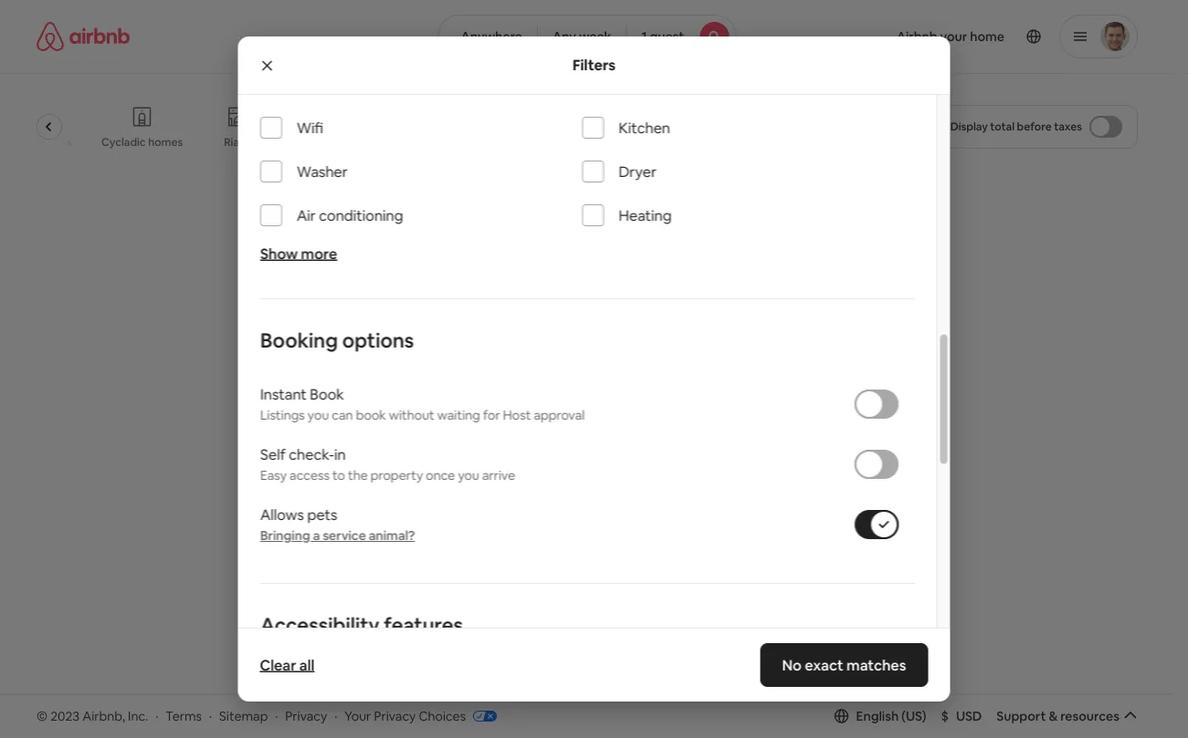 Task type: locate. For each thing, give the bounding box(es) containing it.
3 · from the left
[[275, 708, 278, 725]]

0 horizontal spatial you
[[307, 407, 329, 424]]

map
[[581, 628, 608, 645]]

clear
[[260, 656, 296, 675]]

service
[[322, 528, 366, 544]]

to
[[332, 468, 345, 484]]

0 vertical spatial show
[[260, 244, 298, 263]]

show map
[[545, 628, 608, 645]]

english (us)
[[856, 709, 927, 725]]

a
[[313, 528, 320, 544]]

airbnb,
[[82, 708, 125, 725]]

1 vertical spatial show
[[545, 628, 578, 645]]

book
[[310, 385, 344, 404]]

exact
[[805, 656, 844, 675]]

air
[[296, 206, 315, 225]]

for
[[483, 407, 500, 424]]

booking options
[[260, 327, 414, 354]]

approval
[[533, 407, 584, 424]]

week
[[579, 28, 611, 45]]

filters
[[573, 56, 616, 74]]

dryer
[[618, 162, 656, 181]]

guest
[[650, 28, 684, 45]]

1 horizontal spatial you
[[458, 468, 479, 484]]

show more
[[260, 244, 337, 263]]

1 guest
[[642, 28, 684, 45]]

terms link
[[166, 708, 202, 725]]

show inside the filters "dialog"
[[260, 244, 298, 263]]

the
[[348, 468, 367, 484]]

instant book listings you can book without waiting for host approval
[[260, 385, 584, 424]]

any week button
[[537, 15, 627, 58]]

·
[[155, 708, 158, 725], [209, 708, 212, 725], [275, 708, 278, 725], [334, 708, 337, 725]]

1 horizontal spatial privacy
[[374, 708, 416, 725]]

show for show map
[[545, 628, 578, 645]]

all
[[299, 656, 315, 675]]

show
[[260, 244, 298, 263], [545, 628, 578, 645]]

show for show more
[[260, 244, 298, 263]]

· left your
[[334, 708, 337, 725]]

cycladic
[[101, 135, 146, 149]]

show left more
[[260, 244, 298, 263]]

total
[[990, 120, 1015, 134]]

group
[[4, 91, 823, 163]]

show left map
[[545, 628, 578, 645]]

no exact matches link
[[761, 644, 929, 688]]

without
[[388, 407, 434, 424]]

privacy down all
[[285, 708, 327, 725]]

· right terms link
[[209, 708, 212, 725]]

you right once
[[458, 468, 479, 484]]

0 horizontal spatial show
[[260, 244, 298, 263]]

1 privacy from the left
[[285, 708, 327, 725]]

0 vertical spatial you
[[307, 407, 329, 424]]

ryokans
[[297, 135, 340, 149]]

once
[[425, 468, 455, 484]]

allows pets bringing a service animal?
[[260, 506, 415, 544]]

· left privacy link
[[275, 708, 278, 725]]

0 horizontal spatial privacy
[[285, 708, 327, 725]]

1 horizontal spatial show
[[545, 628, 578, 645]]

access
[[289, 468, 329, 484]]

group containing grand pianos
[[4, 91, 823, 163]]

your
[[345, 708, 371, 725]]

in
[[334, 445, 346, 464]]

you down book
[[307, 407, 329, 424]]

accessibility
[[260, 612, 379, 639]]

bringing a service animal? button
[[260, 528, 415, 544]]

surfing
[[649, 135, 686, 149]]

grand
[[4, 135, 36, 149]]

1 vertical spatial you
[[458, 468, 479, 484]]

None search field
[[438, 15, 737, 58]]

privacy
[[285, 708, 327, 725], [374, 708, 416, 725]]

show inside button
[[545, 628, 578, 645]]

your privacy choices
[[345, 708, 466, 725]]

pianos
[[38, 135, 72, 149]]

no
[[783, 656, 802, 675]]

display total before taxes button
[[935, 105, 1138, 149]]

host
[[503, 407, 531, 424]]

1 · from the left
[[155, 708, 158, 725]]

sitemap link
[[219, 708, 268, 725]]

support & resources button
[[997, 709, 1138, 725]]

kitchen
[[618, 118, 670, 137]]

animal?
[[368, 528, 415, 544]]

&
[[1049, 709, 1058, 725]]

support & resources
[[997, 709, 1120, 725]]

you
[[307, 407, 329, 424], [458, 468, 479, 484]]

· right inc.
[[155, 708, 158, 725]]

can
[[331, 407, 353, 424]]

privacy right your
[[374, 708, 416, 725]]



Task type: vqa. For each thing, say whether or not it's contained in the screenshot.
support & resources button
yes



Task type: describe. For each thing, give the bounding box(es) containing it.
heating
[[618, 206, 671, 225]]

listings
[[260, 407, 304, 424]]

allows
[[260, 506, 304, 524]]

clear all
[[260, 656, 315, 675]]

anywhere button
[[438, 15, 538, 58]]

2 privacy from the left
[[374, 708, 416, 725]]

no exact matches
[[783, 656, 907, 675]]

privacy link
[[285, 708, 327, 725]]

2023
[[50, 708, 80, 725]]

accessibility features
[[260, 612, 463, 639]]

display total before taxes
[[951, 120, 1082, 134]]

options
[[342, 327, 414, 354]]

© 2023 airbnb, inc. ·
[[37, 708, 158, 725]]

english (us) button
[[834, 709, 927, 725]]

instant
[[260, 385, 306, 404]]

profile element
[[759, 0, 1138, 73]]

grand pianos
[[4, 135, 72, 149]]

english
[[856, 709, 899, 725]]

taxes
[[1054, 120, 1082, 134]]

©
[[37, 708, 48, 725]]

cycladic homes
[[101, 135, 183, 149]]

show map button
[[527, 614, 648, 658]]

$
[[941, 709, 949, 725]]

easy
[[260, 468, 286, 484]]

sitemap
[[219, 708, 268, 725]]

bringing
[[260, 528, 310, 544]]

conditioning
[[319, 206, 403, 225]]

features
[[383, 612, 463, 639]]

homes
[[148, 135, 183, 149]]

pets
[[307, 506, 337, 524]]

before
[[1017, 120, 1052, 134]]

riads
[[224, 135, 252, 149]]

self
[[260, 445, 285, 464]]

arrive
[[482, 468, 515, 484]]

air conditioning
[[296, 206, 403, 225]]

any
[[553, 28, 576, 45]]

(us)
[[902, 709, 927, 725]]

you inside instant book listings you can book without waiting for host approval
[[307, 407, 329, 424]]

washer
[[296, 162, 347, 181]]

anywhere
[[461, 28, 522, 45]]

any week
[[553, 28, 611, 45]]

wifi
[[296, 118, 323, 137]]

matches
[[847, 656, 907, 675]]

filters dialog
[[238, 0, 950, 739]]

inc.
[[128, 708, 148, 725]]

you inside self check-in easy access to the property once you arrive
[[458, 468, 479, 484]]

waiting
[[437, 407, 480, 424]]

1
[[642, 28, 647, 45]]

resources
[[1061, 709, 1120, 725]]

$ usd
[[941, 709, 982, 725]]

more
[[301, 244, 337, 263]]

none search field containing anywhere
[[438, 15, 737, 58]]

show more button
[[260, 244, 337, 263]]

display
[[951, 120, 988, 134]]

2 · from the left
[[209, 708, 212, 725]]

usd
[[956, 709, 982, 725]]

terms
[[166, 708, 202, 725]]

1 guest button
[[626, 15, 737, 58]]

booking
[[260, 327, 338, 354]]

support
[[997, 709, 1046, 725]]

4 · from the left
[[334, 708, 337, 725]]

property
[[370, 468, 423, 484]]

terms · sitemap · privacy
[[166, 708, 327, 725]]

clear all button
[[251, 648, 324, 684]]

choices
[[419, 708, 466, 725]]

check-
[[288, 445, 334, 464]]

book
[[355, 407, 386, 424]]

self check-in easy access to the property once you arrive
[[260, 445, 515, 484]]



